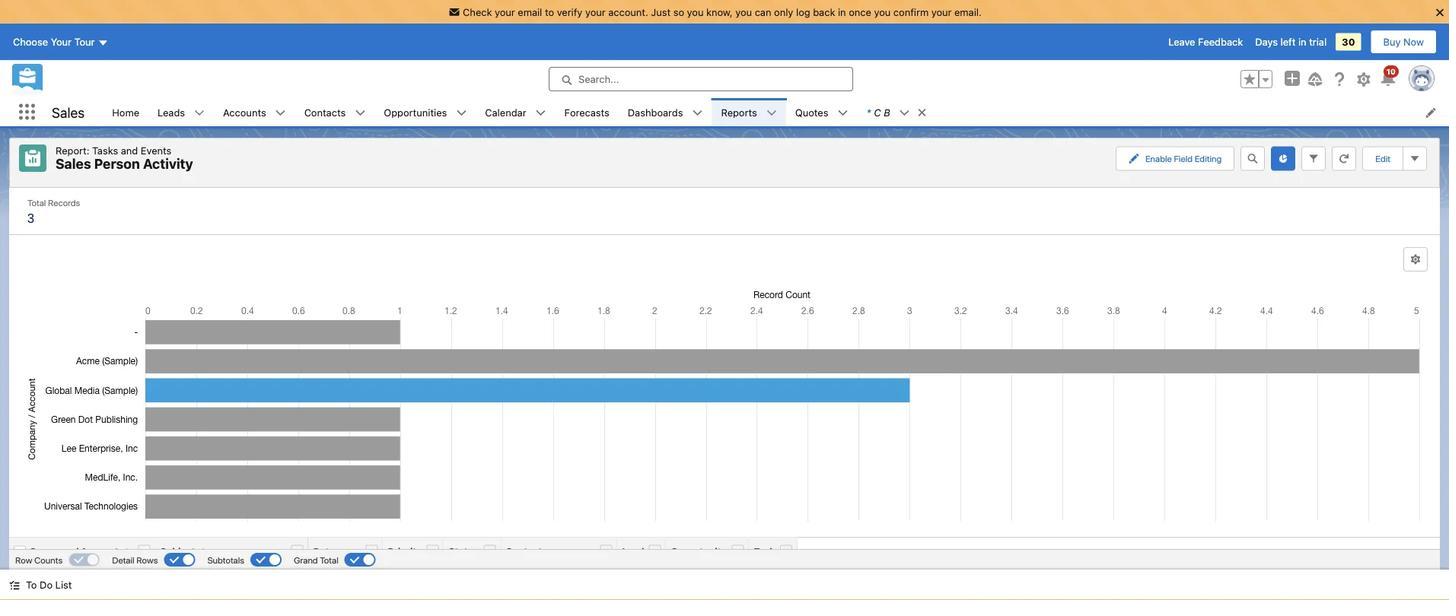 Task type: vqa. For each thing, say whether or not it's contained in the screenshot.
forecasts
yes



Task type: describe. For each thing, give the bounding box(es) containing it.
choose your tour
[[13, 36, 95, 48]]

10 button
[[1379, 66, 1399, 88]]

contacts
[[304, 107, 346, 118]]

to
[[545, 6, 554, 18]]

leave feedback link
[[1168, 36, 1243, 48]]

list item containing *
[[857, 98, 934, 126]]

text default image inside contacts list item
[[355, 108, 366, 118]]

dashboards
[[628, 107, 683, 118]]

contacts list item
[[295, 98, 375, 126]]

reports link
[[712, 98, 766, 126]]

email.
[[954, 6, 982, 18]]

accounts
[[223, 107, 266, 118]]

buy now button
[[1370, 30, 1437, 54]]

opportunities link
[[375, 98, 456, 126]]

buy
[[1383, 36, 1401, 48]]

log
[[796, 6, 810, 18]]

only
[[774, 6, 793, 18]]

reports list item
[[712, 98, 786, 126]]

know,
[[706, 6, 733, 18]]

text default image right b
[[899, 108, 910, 118]]

home
[[112, 107, 139, 118]]

days left in trial
[[1255, 36, 1327, 48]]

account.
[[608, 6, 648, 18]]

calendar link
[[476, 98, 535, 126]]

* c b
[[866, 107, 890, 118]]

quotes link
[[786, 98, 838, 126]]

days
[[1255, 36, 1278, 48]]

quotes list item
[[786, 98, 857, 126]]

buy now
[[1383, 36, 1424, 48]]

30
[[1342, 36, 1355, 48]]

1 text default image from the left
[[917, 107, 927, 118]]

trial
[[1309, 36, 1327, 48]]

reports
[[721, 107, 757, 118]]

leads list item
[[148, 98, 214, 126]]

leads link
[[148, 98, 194, 126]]

to do list
[[26, 580, 72, 591]]

contacts link
[[295, 98, 355, 126]]

forecasts link
[[555, 98, 619, 126]]

3 your from the left
[[931, 6, 952, 18]]

back
[[813, 6, 835, 18]]

feedback
[[1198, 36, 1243, 48]]

2 your from the left
[[585, 6, 606, 18]]

text default image for accounts
[[275, 108, 286, 118]]

accounts list item
[[214, 98, 295, 126]]

list
[[55, 580, 72, 591]]



Task type: locate. For each thing, give the bounding box(es) containing it.
b
[[884, 107, 890, 118]]

text default image for quotes
[[838, 108, 848, 118]]

2 horizontal spatial you
[[874, 6, 891, 18]]

text default image for calendar
[[535, 108, 546, 118]]

you left the can
[[735, 6, 752, 18]]

so
[[673, 6, 684, 18]]

list item
[[857, 98, 934, 126]]

your right verify
[[585, 6, 606, 18]]

2 text default image from the left
[[355, 108, 366, 118]]

your left email
[[495, 6, 515, 18]]

check your email to verify your account. just so you know, you can only log back in once you confirm your email.
[[463, 6, 982, 18]]

3 you from the left
[[874, 6, 891, 18]]

in right the back
[[838, 6, 846, 18]]

calendar
[[485, 107, 526, 118]]

opportunities
[[384, 107, 447, 118]]

calendar list item
[[476, 98, 555, 126]]

dashboards link
[[619, 98, 692, 126]]

accounts link
[[214, 98, 275, 126]]

text default image inside reports list item
[[766, 108, 777, 118]]

0 horizontal spatial your
[[495, 6, 515, 18]]

your
[[495, 6, 515, 18], [585, 6, 606, 18], [931, 6, 952, 18]]

in
[[838, 6, 846, 18], [1298, 36, 1306, 48]]

10
[[1387, 67, 1396, 76]]

text default image inside accounts list item
[[275, 108, 286, 118]]

search...
[[578, 74, 619, 85]]

1 horizontal spatial your
[[585, 6, 606, 18]]

leave feedback
[[1168, 36, 1243, 48]]

to
[[26, 580, 37, 591]]

group
[[1241, 70, 1273, 88]]

confirm
[[893, 6, 929, 18]]

text default image left *
[[838, 108, 848, 118]]

0 horizontal spatial in
[[838, 6, 846, 18]]

text default image left to
[[9, 580, 20, 591]]

to do list button
[[0, 570, 81, 600]]

quotes
[[795, 107, 828, 118]]

you
[[687, 6, 704, 18], [735, 6, 752, 18], [874, 6, 891, 18]]

leave
[[1168, 36, 1195, 48]]

c
[[874, 107, 881, 118]]

list containing home
[[103, 98, 1449, 126]]

text default image right contacts
[[355, 108, 366, 118]]

*
[[866, 107, 871, 118]]

left
[[1281, 36, 1296, 48]]

home link
[[103, 98, 148, 126]]

list
[[103, 98, 1449, 126]]

you right once
[[874, 6, 891, 18]]

do
[[40, 580, 53, 591]]

text default image right accounts
[[275, 108, 286, 118]]

text default image for reports
[[766, 108, 777, 118]]

text default image inside leads list item
[[194, 108, 205, 118]]

your
[[51, 36, 72, 48]]

1 horizontal spatial in
[[1298, 36, 1306, 48]]

choose your tour button
[[12, 30, 109, 54]]

2 horizontal spatial your
[[931, 6, 952, 18]]

search... button
[[549, 67, 853, 91]]

1 you from the left
[[687, 6, 704, 18]]

1 vertical spatial in
[[1298, 36, 1306, 48]]

text default image for opportunities
[[456, 108, 467, 118]]

text default image right reports
[[766, 108, 777, 118]]

text default image right b
[[917, 107, 927, 118]]

text default image inside quotes list item
[[838, 108, 848, 118]]

text default image inside to do list button
[[9, 580, 20, 591]]

forecasts
[[564, 107, 609, 118]]

now
[[1403, 36, 1424, 48]]

0 horizontal spatial text default image
[[355, 108, 366, 118]]

text default image
[[917, 107, 927, 118], [355, 108, 366, 118]]

dashboards list item
[[619, 98, 712, 126]]

text default image left calendar link on the top
[[456, 108, 467, 118]]

just
[[651, 6, 671, 18]]

tour
[[74, 36, 95, 48]]

in right left
[[1298, 36, 1306, 48]]

once
[[849, 6, 871, 18]]

text default image
[[194, 108, 205, 118], [275, 108, 286, 118], [456, 108, 467, 118], [535, 108, 546, 118], [692, 108, 703, 118], [766, 108, 777, 118], [838, 108, 848, 118], [899, 108, 910, 118], [9, 580, 20, 591]]

leads
[[158, 107, 185, 118]]

0 horizontal spatial you
[[687, 6, 704, 18]]

0 vertical spatial in
[[838, 6, 846, 18]]

2 you from the left
[[735, 6, 752, 18]]

text default image right calendar
[[535, 108, 546, 118]]

sales
[[52, 104, 85, 120]]

your left email. on the right of the page
[[931, 6, 952, 18]]

choose
[[13, 36, 48, 48]]

text default image right leads
[[194, 108, 205, 118]]

text default image down search... button
[[692, 108, 703, 118]]

1 horizontal spatial text default image
[[917, 107, 927, 118]]

text default image inside 'opportunities' list item
[[456, 108, 467, 118]]

text default image inside dashboards list item
[[692, 108, 703, 118]]

can
[[755, 6, 771, 18]]

you right so
[[687, 6, 704, 18]]

text default image for leads
[[194, 108, 205, 118]]

email
[[518, 6, 542, 18]]

text default image for dashboards
[[692, 108, 703, 118]]

1 your from the left
[[495, 6, 515, 18]]

text default image inside calendar list item
[[535, 108, 546, 118]]

check
[[463, 6, 492, 18]]

1 horizontal spatial you
[[735, 6, 752, 18]]

opportunities list item
[[375, 98, 476, 126]]

verify
[[557, 6, 583, 18]]



